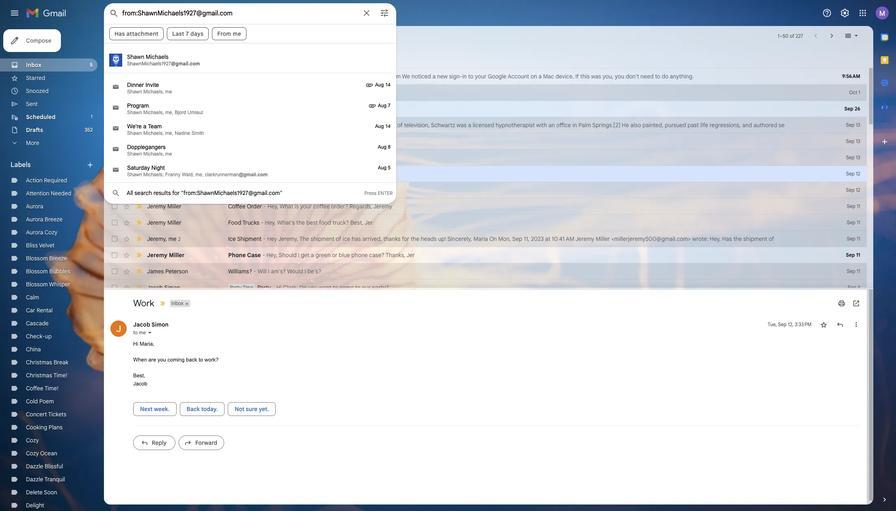 Task type: describe. For each thing, give the bounding box(es) containing it.
1 horizontal spatial jer
[[407, 252, 415, 259]]

archive image
[[135, 32, 143, 40]]

with
[[537, 121, 548, 129]]

jeremy down enter
[[374, 203, 393, 210]]

5 michaels, from the top
[[143, 172, 164, 178]]

aug 7, 2023, 4:32 pm element
[[378, 103, 391, 108]]

1 vertical spatial jacob simon
[[147, 284, 180, 291]]

1 horizontal spatial on
[[357, 138, 363, 145]]

352
[[85, 127, 93, 133]]

maria, for hey maria, are you coming to happy hour?
[[278, 105, 294, 113]]

brad klo
[[147, 154, 169, 161]]

delete soon link
[[26, 489, 57, 496]]

search mail image
[[107, 6, 121, 21]]

important according to google magic. switch for fifth row from the bottom of the 'work' 'main content'
[[135, 219, 143, 227]]

dazzle tranquil
[[26, 476, 65, 483]]

1 shawn from the top
[[127, 53, 144, 61]]

device.
[[556, 73, 574, 80]]

add to tasks image
[[231, 32, 239, 40]]

1 horizontal spatial in
[[463, 73, 467, 80]]

1 vertical spatial sincerely,
[[448, 235, 472, 243]]

- right shipment
[[263, 235, 266, 243]]

0 vertical spatial your
[[475, 73, 487, 80]]

truck?
[[333, 219, 349, 226]]

i right can
[[295, 89, 296, 96]]

breeze for aurora breeze
[[45, 216, 63, 223]]

ice
[[343, 235, 351, 243]]

coffee for coffee order - hey, what is your coffee order? regards, jeremy
[[228, 203, 246, 210]]

work main content
[[104, 26, 874, 511]]

jerry
[[147, 105, 162, 113]]

sep 13 for watch the hit movie now on the stage!
[[847, 138, 861, 144]]

7 for aug
[[388, 103, 391, 108]]

starred
[[26, 74, 45, 82]]

5 row from the top
[[104, 133, 867, 150]]

smith
[[192, 130, 204, 136]]

me right the brad
[[165, 151, 172, 157]]

aurora for aurora breeze
[[26, 216, 43, 223]]

- left will
[[254, 268, 256, 275]]

11 for arrived,
[[857, 236, 861, 242]]

me inside list box
[[233, 30, 241, 37]]

shawn for dopplegangers
[[127, 151, 142, 157]]

9 row from the top
[[104, 215, 867, 231]]

8
[[388, 144, 391, 150]]

not
[[235, 406, 245, 413]]

breeze for blossom breeze
[[49, 255, 67, 262]]

the left heads
[[411, 235, 420, 243]]

2 mac from the left
[[544, 73, 555, 80]]

plans
[[49, 424, 63, 431]]

coffee order - hey, what is your coffee order? regards, jeremy
[[228, 203, 393, 210]]

26
[[855, 106, 861, 112]]

phone case - hey, should i get a green or blue phone case? thanks, jer
[[228, 252, 415, 259]]

- right case
[[263, 252, 265, 259]]

1 50 of 227
[[778, 33, 804, 39]]

michaels, for we're a team
[[143, 130, 164, 136]]

miller for food trucks - hey, what's the best food truck? best, jer
[[168, 219, 182, 226]]

christmas for christmas time!
[[26, 372, 52, 379]]

umlaut inside "list box"
[[188, 110, 203, 115]]

1 vertical spatial simon
[[164, 284, 180, 291]]

palm
[[579, 121, 591, 129]]

james for outside of television, schwartz was a licensed hypnotherapist with an office in palm springs.[2] he also painted, pursued past life regressions, and authored se
[[147, 121, 164, 129]]

peterson for watch the hit movie now on the stage!
[[165, 138, 188, 145]]

3 james peterson from the top
[[147, 268, 188, 275]]

2 vertical spatial hi
[[133, 341, 138, 347]]

starred link
[[26, 74, 45, 82]]

time! for christmas time!
[[53, 372, 67, 379]]

0 horizontal spatial was
[[457, 121, 467, 129]]

tranquil
[[44, 476, 65, 483]]

sep 11 for jer
[[848, 219, 861, 226]]

me, for program
[[165, 110, 174, 115]]

are down "hi maria,"
[[149, 357, 156, 363]]

jeremy miller for food trucks
[[147, 219, 182, 226]]

maria, for hi maria,
[[140, 341, 154, 347]]

am
[[566, 235, 575, 243]]

dinner invite
[[127, 82, 159, 88]]

2 vertical spatial jacob simon
[[133, 321, 169, 328]]

i right will
[[268, 268, 270, 275]]

2 horizontal spatial in
[[573, 121, 577, 129]]

blossom whisper
[[26, 281, 70, 288]]

check-
[[26, 333, 45, 340]]

back today.
[[187, 406, 218, 413]]

important according to google magic. switch for brad klo row
[[135, 154, 143, 162]]

action required link
[[26, 177, 67, 184]]

2 vertical spatial me,
[[196, 172, 204, 178]]

cold poem link
[[26, 398, 54, 405]]

1 google from the left
[[147, 73, 167, 80]]

bad
[[263, 186, 272, 194]]

heading inside primary tab list
[[213, 53, 221, 61]]

me inside row
[[169, 235, 177, 242]]

11,
[[524, 235, 530, 243]]

1 horizontal spatial was
[[592, 73, 602, 80]]

back
[[187, 406, 200, 413]]

attention needed link
[[26, 190, 71, 197]]

11 for jer
[[857, 219, 861, 226]]

watch the hit movie now on the stage! link
[[228, 137, 823, 145]]

not starred image
[[820, 321, 828, 329]]

sep 11 for blue
[[847, 252, 861, 258]]

cold
[[26, 398, 38, 405]]

list box containing shawn michaels
[[104, 46, 396, 197]]

sep 4
[[848, 284, 861, 291]]

Search mail text field
[[122, 9, 357, 17]]

1 vertical spatial coming
[[308, 170, 327, 178]]

nadine
[[175, 130, 190, 136]]

aug 5, 2023, 4:00 pm element
[[378, 165, 391, 171]]

clarkrunnerman
[[205, 172, 239, 178]]

row containing jerry leftfielder
[[104, 101, 867, 117]]

row containing sunny side
[[104, 85, 867, 101]]

0 horizontal spatial on
[[308, 73, 315, 80]]

sep 26
[[845, 106, 861, 112]]

- down the williams? - will i am's? would i be's?
[[273, 284, 275, 291]]

maria, up "no"
[[254, 170, 270, 178]]

if
[[576, 73, 579, 80]]

security
[[228, 73, 252, 80]]

get
[[301, 252, 310, 259]]

0 vertical spatial cozy
[[45, 229, 57, 236]]

search refinement toolbar list box
[[104, 24, 396, 43]]

regards,
[[350, 203, 372, 210]]

sep for 6th row from the bottom
[[848, 203, 856, 209]]

0 horizontal spatial when
[[133, 357, 147, 363]]

3 peterson from the top
[[165, 268, 188, 275]]

aurora breeze link
[[26, 216, 63, 223]]

0 vertical spatial jacob simon
[[147, 170, 180, 178]]

shipment
[[237, 235, 262, 243]]

1 sep 12 from the top
[[847, 171, 861, 177]]

case
[[247, 252, 261, 259]]

a right the noticed
[[433, 73, 436, 80]]

michaels, for dinner invite
[[143, 89, 164, 95]]

shawn for dinner invite
[[127, 89, 142, 95]]

life
[[701, 121, 709, 129]]

arrived,
[[363, 235, 382, 243]]

christmas for christmas break
[[26, 359, 52, 366]]

- right trucks
[[261, 219, 264, 226]]

sep 13 inside brad klo row
[[847, 154, 861, 160]]

cascade
[[26, 320, 49, 327]]

will
[[258, 268, 267, 275]]

1 sign- from the left
[[289, 73, 302, 80]]

do
[[662, 73, 669, 80]]

labels heading
[[11, 161, 86, 169]]

se
[[779, 121, 785, 129]]

shawn michaels, me, bjord umlaut
[[127, 110, 203, 115]]

hey maria, can i borrow your makeup? sincerely, sunny link
[[228, 89, 823, 97]]

jeremy miller for phone case
[[147, 252, 185, 259]]

miller for coffee order - hey, what is your coffee order? regards, jeremy
[[168, 203, 182, 210]]

1 mac from the left
[[316, 73, 327, 80]]

mariaaawilliams@gmail.com
[[329, 73, 401, 80]]

0 horizontal spatial sincerely,
[[355, 89, 380, 96]]

or
[[332, 252, 338, 259]]

sep for row containing jeremy
[[848, 236, 856, 242]]

dazzle blissful
[[26, 463, 63, 470]]

jeremy down the results
[[147, 203, 166, 210]]

row containing jeremy
[[104, 231, 867, 247]]

fwd: friday dinner.eml image
[[366, 81, 374, 87]]

1 vertical spatial hi
[[277, 284, 282, 291]]

important according to google magic. switch for ninth row from the bottom
[[135, 137, 143, 145]]

0 vertical spatial coming
[[316, 105, 335, 113]]

1 horizontal spatial party
[[257, 284, 271, 291]]

the left best at the top of page
[[297, 219, 305, 226]]

i left get
[[298, 252, 300, 259]]

james peterson for watch the hit movie now on the stage!
[[147, 138, 188, 145]]

oct
[[850, 89, 858, 95]]

drafts
[[26, 126, 43, 134]]

important according to google magic. switch for 11th row from the top
[[135, 251, 143, 259]]

case?
[[369, 252, 385, 259]]

shawn for program
[[127, 110, 142, 115]]

hit
[[320, 138, 326, 145]]

do
[[300, 284, 307, 291]]

inbox link
[[26, 61, 41, 69]]

there
[[228, 186, 243, 194]]

phone
[[228, 252, 246, 259]]

need
[[641, 73, 654, 80]]

wrote:
[[693, 235, 709, 243]]

2 vertical spatial your
[[300, 203, 312, 210]]

1 new from the left
[[277, 73, 288, 80]]

shawn michaels, me for dopplegangers
[[127, 151, 172, 157]]

the right wrote:
[[734, 235, 743, 243]]

are left "no"
[[245, 186, 253, 194]]

0 vertical spatial simon
[[164, 170, 180, 178]]

aug right workbook.py image
[[378, 103, 387, 108]]

shawn michaels, franny wald, me, clarkrunnerman @gmail.com
[[127, 172, 268, 178]]

important according to google magic. switch for 8th row from the bottom
[[135, 170, 143, 178]]

miller right am
[[596, 235, 610, 243]]

on
[[490, 235, 497, 243]]

0 vertical spatial @gmail.com
[[171, 61, 200, 67]]

important according to google magic. switch for row containing bjord umlaut
[[135, 186, 143, 194]]

0 horizontal spatial back
[[186, 357, 197, 363]]

2 vertical spatial hey
[[267, 235, 277, 243]]

shawn michaels, me for dinner invite
[[127, 89, 172, 95]]

0 horizontal spatial for
[[172, 189, 180, 197]]

when inside row
[[271, 170, 286, 178]]

0 horizontal spatial jer
[[365, 219, 373, 226]]

shawnmichaels1927
[[127, 61, 171, 67]]

2 horizontal spatial on
[[531, 73, 538, 80]]

promotions, 9 new messages, image
[[213, 53, 221, 61]]

blossom for blossom bubbles
[[26, 268, 48, 275]]

aug 14 for aug 14, 2023, 6:01 pm element
[[375, 124, 391, 129]]

14 for aug 14, 2023, 6:01 pm element
[[385, 124, 391, 129]]

work for work - hi maria, when are you coming back to work? best, jacob
[[228, 170, 241, 178]]

2 sunny from the left
[[381, 89, 397, 96]]

painted,
[[643, 121, 664, 129]]

none search field containing has attachment
[[104, 3, 397, 204]]

1 horizontal spatial your
[[317, 89, 329, 96]]

security alert - a new sign-in on mac mariaaawilliams@gmail.com we noticed a new sign-in to your google account on a mac device. if this was you, you don't need to do anything.
[[228, 73, 694, 80]]

time
[[243, 284, 253, 291]]

shawn for we're a team
[[127, 130, 142, 136]]

dopplegangers
[[127, 144, 166, 150]]

peterson for outside of television, schwartz was a licensed hypnotherapist with an office in palm springs.[2] he also painted, pursued past life regressions, and authored se
[[165, 121, 188, 129]]

7 for last
[[186, 30, 189, 37]]

phone
[[352, 252, 368, 259]]

- right order
[[264, 203, 266, 210]]

settings image
[[841, 8, 850, 18]]

miller for phone case - hey, should i get a green or blue phone case? thanks, jer
[[169, 252, 185, 259]]

aug right 'fwd: friday dinner.eml' icon
[[375, 82, 384, 88]]

jeremy up jeremy , me 2
[[147, 219, 166, 226]]

2 horizontal spatial best,
[[366, 170, 379, 178]]

1 inside row
[[859, 89, 861, 95]]

2 vertical spatial coming
[[168, 357, 185, 363]]

cascade link
[[26, 320, 49, 327]]

attention
[[26, 190, 49, 197]]

jeremy down jeremy , me 2
[[147, 252, 168, 259]]

delight link
[[26, 502, 44, 509]]

blossom for blossom breeze
[[26, 255, 48, 262]]

also
[[631, 121, 642, 129]]

aug 14, 2023, 6:01 pm element
[[375, 124, 391, 129]]

labels navigation
[[0, 26, 104, 511]]

the left stage!
[[365, 138, 373, 145]]

party inside the party time party - hi clark, do you want to come to our party?
[[230, 284, 242, 291]]

important according to google magic. switch for row containing jerry leftfielder
[[135, 105, 143, 113]]

coffee for coffee time!
[[26, 385, 43, 392]]

- left a
[[268, 73, 270, 80]]

i left be's?
[[305, 268, 306, 275]]

a right account
[[539, 73, 542, 80]]

want
[[319, 284, 332, 291]]

order?
[[331, 203, 348, 210]]

blossom for blossom whisper
[[26, 281, 48, 288]]

1 vertical spatial 5
[[388, 165, 391, 171]]

required
[[44, 177, 67, 184]]

james for watch the hit movie now on the stage!
[[147, 138, 164, 145]]

6 shawn from the top
[[127, 172, 142, 178]]

michaels, for program
[[143, 110, 164, 115]]

concert tickets link
[[26, 411, 66, 418]]

aug for saturday night
[[378, 165, 387, 171]]

primary
[[125, 53, 146, 60]]

sep for row containing bjord umlaut
[[847, 187, 855, 193]]

the left hit at left top
[[310, 138, 318, 145]]

car
[[26, 307, 35, 314]]

5 inside labels navigation
[[90, 62, 93, 68]]



Task type: vqa. For each thing, say whether or not it's contained in the screenshot.


Task type: locate. For each thing, give the bounding box(es) containing it.
makeup?
[[330, 89, 354, 96]]

0 vertical spatial back
[[328, 170, 341, 178]]

2 jeremy miller from the top
[[147, 219, 182, 226]]

1 shipment from the left
[[311, 235, 335, 243]]

results
[[154, 189, 171, 197]]

1 horizontal spatial back
[[328, 170, 341, 178]]

2 vertical spatial cozy
[[26, 450, 39, 457]]

simon left wald, at the left top of page
[[164, 170, 180, 178]]

0 vertical spatial peterson
[[165, 121, 188, 129]]

aurora cozy link
[[26, 229, 57, 236]]

aug for we're a team
[[375, 124, 384, 129]]

week.
[[154, 406, 170, 413]]

aurora down attention
[[26, 203, 43, 210]]

1 sunny from the left
[[147, 89, 163, 96]]

coffee down "from:shawnmichaels1927@gmail.com"
[[228, 203, 246, 210]]

2 shawn michaels, me from the top
[[127, 151, 172, 157]]

3 michaels, from the top
[[143, 130, 164, 136]]

umlaut down franny
[[162, 186, 180, 194]]

cozy down cozy link
[[26, 450, 39, 457]]

0 vertical spatial best,
[[366, 170, 379, 178]]

13 inside brad klo row
[[857, 154, 861, 160]]

shawn michaels, me, nadine smith element
[[127, 130, 364, 136]]

hypnotherapist
[[496, 121, 535, 129]]

bjord down night
[[147, 186, 161, 194]]

has right wrote:
[[723, 235, 733, 243]]

jeremy miller down the results
[[147, 203, 182, 210]]

3 aurora from the top
[[26, 229, 43, 236]]

what's
[[277, 219, 295, 226]]

1 vertical spatial time!
[[45, 385, 58, 392]]

michaels
[[146, 53, 169, 61]]

2 horizontal spatial 1
[[859, 89, 861, 95]]

4 row from the top
[[104, 117, 867, 133]]

promotions, 9 new messages, tab
[[213, 53, 221, 61]]

1 james peterson from the top
[[147, 121, 188, 129]]

hey down alert
[[254, 89, 264, 96]]

james peterson down ,
[[147, 268, 188, 275]]

bjord inside row
[[147, 186, 161, 194]]

best, down "hi maria,"
[[133, 373, 145, 379]]

michaels, for dopplegangers
[[143, 151, 164, 157]]

-
[[268, 73, 270, 80], [243, 170, 246, 178], [264, 203, 266, 210], [261, 219, 264, 226], [263, 235, 266, 243], [263, 252, 265, 259], [254, 268, 256, 275], [273, 284, 275, 291]]

important according to google magic. switch for row containing google
[[135, 72, 143, 80]]

sep inside tue, sep 12, 3:33 pm cell
[[779, 322, 787, 328]]

on right account
[[531, 73, 538, 80]]

aug for dopplegangers
[[378, 144, 387, 150]]

clear search image
[[359, 5, 375, 21]]

sep for ninth row from the bottom
[[847, 138, 855, 144]]

7 inside "list box"
[[388, 103, 391, 108]]

1 blossom from the top
[[26, 255, 48, 262]]

hey for hey maria, can i borrow your makeup? sincerely, sunny
[[254, 89, 264, 96]]

1 row from the top
[[104, 68, 867, 85]]

are down borrow
[[296, 105, 304, 113]]

0 vertical spatial has
[[115, 30, 125, 37]]

2 google from the left
[[488, 73, 507, 80]]

an
[[549, 121, 555, 129]]

0 horizontal spatial sign-
[[289, 73, 302, 80]]

1 vertical spatial work
[[133, 298, 154, 309]]

calm
[[26, 294, 39, 301]]

shawn michaels, me, nadine smith
[[127, 130, 204, 136]]

blossom down blossom breeze link
[[26, 268, 48, 275]]

0 vertical spatial 13
[[857, 122, 861, 128]]

cozy for cozy link
[[26, 437, 39, 444]]

1 jeremy miller from the top
[[147, 203, 182, 210]]

aug 14 right 'fwd: friday dinner.eml' icon
[[375, 82, 391, 88]]

1 vertical spatial aug 14
[[375, 124, 391, 129]]

13 row from the top
[[104, 280, 867, 296]]

coffee
[[228, 203, 246, 210], [26, 385, 43, 392]]

important according to google magic. switch for 4th row from the top
[[135, 121, 143, 129]]

work? inside row
[[349, 170, 364, 178]]

work - hi maria, when are you coming back to work? best, jacob
[[228, 170, 396, 178]]

1 left 50 on the right top of page
[[778, 33, 780, 39]]

jeremy miller for coffee order
[[147, 203, 182, 210]]

important according to google magic. switch inside brad klo row
[[135, 154, 143, 162]]

heads
[[421, 235, 437, 243]]

maria, for hey maria, can i borrow your makeup? sincerely, sunny
[[266, 89, 282, 96]]

next week. button
[[133, 402, 177, 416]]

are up suggestions... at the top
[[287, 170, 296, 178]]

tue, sep 12, 3:33 pm
[[768, 322, 812, 328]]

james down "shawn michaels, me, nadine smith"
[[147, 138, 164, 145]]

me, for we're a team
[[165, 130, 174, 136]]

0 vertical spatial coffee
[[228, 203, 246, 210]]

1 horizontal spatial umlaut
[[188, 110, 203, 115]]

0 horizontal spatial 7
[[186, 30, 189, 37]]

maria, left can
[[266, 89, 282, 96]]

7 row from the top
[[104, 182, 867, 198]]

miller
[[168, 203, 182, 210], [168, 219, 182, 226], [596, 235, 610, 243], [169, 252, 185, 259]]

for inside 'work' 'main content'
[[402, 235, 410, 243]]

sep for 11th row from the top
[[847, 252, 856, 258]]

- up there
[[243, 170, 246, 178]]

2 christmas from the top
[[26, 372, 52, 379]]

0 vertical spatial for
[[172, 189, 180, 197]]

hey maria, are you coming to happy hour? link
[[228, 105, 823, 113]]

shawn down we're
[[127, 130, 142, 136]]

advanced search options image
[[377, 5, 393, 21]]

dazzle for dazzle blissful
[[26, 463, 43, 470]]

outside
[[376, 121, 396, 129]]

tue, sep 12, 3:33 pm cell
[[768, 321, 812, 329]]

list box
[[104, 46, 396, 197]]

0 vertical spatial aug 14
[[375, 82, 391, 88]]

a left licensed
[[468, 121, 472, 129]]

sign-
[[289, 73, 302, 80], [449, 73, 463, 80]]

1 james from the top
[[147, 121, 164, 129]]

hi up there are no bad suggestions...
[[247, 170, 252, 178]]

james
[[147, 121, 164, 129], [147, 138, 164, 145], [147, 268, 164, 275]]

work inside row
[[228, 170, 241, 178]]

anything.
[[670, 73, 694, 80]]

1 vertical spatial peterson
[[165, 138, 188, 145]]

cozy for cozy ocean
[[26, 450, 39, 457]]

hi down to me
[[133, 341, 138, 347]]

forward link
[[179, 436, 224, 450]]

dazzle down "cozy ocean" "link"
[[26, 463, 43, 470]]

0 horizontal spatial work
[[133, 298, 154, 309]]

aug 14 up stage!
[[375, 124, 391, 129]]

0 vertical spatial hey
[[254, 89, 264, 96]]

aug up stage!
[[375, 124, 384, 129]]

11 row from the top
[[104, 247, 867, 263]]

0 vertical spatial christmas
[[26, 359, 52, 366]]

2 vertical spatial aurora
[[26, 229, 43, 236]]

simon up "hi maria,"
[[152, 321, 169, 328]]

up!
[[438, 235, 446, 243]]

christmas time! link
[[26, 372, 67, 379]]

christmas down china
[[26, 359, 52, 366]]

1 horizontal spatial shipment
[[744, 235, 768, 243]]

1 vertical spatial 12
[[857, 187, 861, 193]]

main menu image
[[10, 8, 20, 18]]

thanks
[[384, 235, 401, 243]]

cozy up 'velvet'
[[45, 229, 57, 236]]

0 vertical spatial inbox
[[26, 61, 41, 69]]

2 12 from the top
[[857, 187, 861, 193]]

jeremy left 2
[[147, 235, 166, 242]]

important according to google magic. switch for 12th row from the top of the 'work' 'main content'
[[135, 267, 143, 275]]

christmas up coffee time!
[[26, 372, 52, 379]]

coffee up cold
[[26, 385, 43, 392]]

work up to me
[[133, 298, 154, 309]]

0 vertical spatial bjord
[[175, 110, 186, 115]]

1 inside labels navigation
[[91, 114, 93, 120]]

0 horizontal spatial @gmail.com
[[171, 61, 200, 67]]

time! for coffee time!
[[45, 385, 58, 392]]

scheduled link
[[26, 113, 55, 121]]

china
[[26, 346, 41, 353]]

0 vertical spatial time!
[[53, 372, 67, 379]]

hey,
[[268, 203, 279, 210], [265, 219, 276, 226], [710, 235, 721, 243], [267, 252, 278, 259]]

jeremy miller down ,
[[147, 252, 185, 259]]

2 shipment from the left
[[744, 235, 768, 243]]

come
[[340, 284, 354, 291]]

3 blossom from the top
[[26, 281, 48, 288]]

0 horizontal spatial shipment
[[311, 235, 335, 243]]

sep 11 for arrived,
[[848, 236, 861, 242]]

today.
[[201, 406, 218, 413]]

2 aug 14 from the top
[[375, 124, 391, 129]]

0 horizontal spatial mac
[[316, 73, 327, 80]]

heading
[[213, 53, 221, 61]]

0 vertical spatial shawn michaels, me
[[127, 89, 172, 95]]

6 row from the top
[[104, 166, 867, 182]]

2 new from the left
[[437, 73, 448, 80]]

shawn michaels, me down dopplegangers
[[127, 151, 172, 157]]

1 13 from the top
[[857, 122, 861, 128]]

james up "shawn michaels, me, nadine smith"
[[147, 121, 164, 129]]

1 vertical spatial blossom
[[26, 268, 48, 275]]

3 jeremy miller from the top
[[147, 252, 185, 259]]

1 vertical spatial was
[[457, 121, 467, 129]]

row containing bjord umlaut
[[104, 182, 867, 198]]

peterson down nadine
[[165, 138, 188, 145]]

support image
[[823, 8, 833, 18]]

jeremy right am
[[576, 235, 595, 243]]

sep for brad klo row
[[847, 154, 855, 160]]

2 horizontal spatial your
[[475, 73, 487, 80]]

hi left clark,
[[277, 284, 282, 291]]

sep for row containing jerry leftfielder
[[845, 106, 854, 112]]

has inside row
[[723, 235, 733, 243]]

best, inside best, jacob
[[133, 373, 145, 379]]

cooking plans
[[26, 424, 63, 431]]

blossom down bliss velvet
[[26, 255, 48, 262]]

a right get
[[311, 252, 314, 259]]

227
[[796, 33, 804, 39]]

11 for jeremy
[[857, 203, 861, 209]]

12
[[857, 171, 861, 177], [857, 187, 861, 193]]

work for work
[[133, 298, 154, 309]]

1 horizontal spatial best,
[[351, 219, 364, 226]]

8 row from the top
[[104, 198, 867, 215]]

0 horizontal spatial 5
[[90, 62, 93, 68]]

2 vertical spatial 1
[[91, 114, 93, 120]]

brad
[[147, 154, 159, 161]]

blossom breeze
[[26, 255, 67, 262]]

1 christmas from the top
[[26, 359, 52, 366]]

aurora down 'aurora' link
[[26, 216, 43, 223]]

0 vertical spatial blossom
[[26, 255, 48, 262]]

1 vertical spatial has
[[723, 235, 733, 243]]

1 horizontal spatial google
[[488, 73, 507, 80]]

peterson up inbox button
[[165, 268, 188, 275]]

me up 'jerry leftfielder'
[[165, 89, 172, 95]]

when up there are no bad suggestions...
[[271, 170, 286, 178]]

aurora breeze
[[26, 216, 63, 223]]

report spam image
[[153, 32, 161, 40]]

in left palm
[[573, 121, 577, 129]]

1 horizontal spatial new
[[437, 73, 448, 80]]

bliss velvet
[[26, 242, 55, 249]]

shawn down archive image
[[127, 53, 144, 61]]

james peterson for outside of television, schwartz was a licensed hypnotherapist with an office in palm springs.[2] he also painted, pursued past life regressions, and authored se
[[147, 121, 188, 129]]

1 horizontal spatial 1
[[778, 33, 780, 39]]

hey, left what's
[[265, 219, 276, 226]]

1 12 from the top
[[857, 171, 861, 177]]

me,
[[165, 110, 174, 115], [165, 130, 174, 136], [196, 172, 204, 178]]

sep for 1st row from the bottom of the 'work' 'main content'
[[848, 284, 857, 291]]

blue
[[339, 252, 350, 259]]

None search field
[[104, 3, 397, 204]]

sep for fifth row from the bottom of the 'work' 'main content'
[[848, 219, 856, 226]]

michaels, down 'invite'
[[143, 89, 164, 95]]

toggle split pane mode image
[[845, 32, 853, 40]]

coffee inside labels navigation
[[26, 385, 43, 392]]

inbox for inbox button
[[171, 300, 184, 307]]

in
[[302, 73, 307, 80], [463, 73, 467, 80], [573, 121, 577, 129]]

1 for 1
[[91, 114, 93, 120]]

row
[[104, 68, 867, 85], [104, 85, 867, 101], [104, 101, 867, 117], [104, 117, 867, 133], [104, 133, 867, 150], [104, 166, 867, 182], [104, 182, 867, 198], [104, 198, 867, 215], [104, 215, 867, 231], [104, 231, 867, 247], [104, 247, 867, 263], [104, 263, 867, 280], [104, 280, 867, 296]]

clark,
[[283, 284, 298, 291]]

blossom bubbles link
[[26, 268, 70, 275]]

1 michaels, from the top
[[143, 89, 164, 95]]

hey, for hey, should i get a green or blue phone case? thanks, jer
[[267, 252, 278, 259]]

4 michaels, from the top
[[143, 151, 164, 157]]

shawn down dopplegangers
[[127, 151, 142, 157]]

1 dazzle from the top
[[26, 463, 43, 470]]

1 vertical spatial shawn michaels, me
[[127, 151, 172, 157]]

0 vertical spatial 14
[[385, 82, 391, 88]]

peterson up nadine
[[165, 121, 188, 129]]

1 horizontal spatial sign-
[[449, 73, 463, 80]]

aurora for aurora cozy
[[26, 229, 43, 236]]

klo
[[161, 154, 169, 161]]

1 horizontal spatial sincerely,
[[448, 235, 472, 243]]

2 13 from the top
[[857, 138, 861, 144]]

11 for blue
[[857, 252, 861, 258]]

sincerely, down 'fwd: friday dinner.eml' icon
[[355, 89, 380, 96]]

new
[[277, 73, 288, 80], [437, 73, 448, 80]]

1 vertical spatial for
[[402, 235, 410, 243]]

workbook.py image
[[368, 101, 377, 108]]

maria
[[474, 235, 488, 243]]

7 right workbook.py image
[[388, 103, 391, 108]]

sep 13 for outside of television, schwartz was a licensed hypnotherapist with an office in palm springs.[2] he also painted, pursued past life regressions, and authored se
[[847, 122, 861, 128]]

1 horizontal spatial for
[[402, 235, 410, 243]]

michaels, down night
[[143, 172, 164, 178]]

aug left "8"
[[378, 144, 387, 150]]

has inside search refinement toolbar list box
[[115, 30, 125, 37]]

bubbles
[[49, 268, 70, 275]]

aurora for 'aurora' link
[[26, 203, 43, 210]]

2 vertical spatial simon
[[152, 321, 169, 328]]

1 horizontal spatial @gmail.com
[[239, 172, 268, 178]]

0 vertical spatial 5
[[90, 62, 93, 68]]

blissful
[[45, 463, 63, 470]]

0 vertical spatial work?
[[349, 170, 364, 178]]

14 for aug 14, 2023, 6:46 pm element
[[385, 82, 391, 88]]

was right the schwartz on the top of the page
[[457, 121, 467, 129]]

shawn down the program
[[127, 110, 142, 115]]

inbox inside button
[[171, 300, 184, 307]]

1 vertical spatial james
[[147, 138, 164, 145]]

bjord up nadine
[[175, 110, 186, 115]]

tab list
[[874, 26, 897, 482]]

sep 11 for jeremy
[[848, 203, 861, 209]]

sincerely, right up!
[[448, 235, 472, 243]]

hour?
[[361, 105, 377, 113]]

2 peterson from the top
[[165, 138, 188, 145]]

brad klo row
[[104, 150, 867, 166]]

on right now in the top of the page
[[357, 138, 363, 145]]

0 horizontal spatial sunny
[[147, 89, 163, 96]]

hey down a
[[267, 105, 277, 113]]

1 vertical spatial bjord
[[147, 186, 161, 194]]

coming
[[316, 105, 335, 113], [308, 170, 327, 178], [168, 357, 185, 363]]

1 peterson from the top
[[165, 121, 188, 129]]

hey, right wrote:
[[710, 235, 721, 243]]

sep for 12th row from the top of the 'work' 'main content'
[[848, 268, 856, 274]]

your up hey maria, are you coming to happy hour?
[[317, 89, 329, 96]]

bjord
[[175, 110, 186, 115], [147, 186, 161, 194]]

0 vertical spatial sep 12
[[847, 171, 861, 177]]

3 row from the top
[[104, 101, 867, 117]]

hey, for hey, what's the best food truck? best, jer
[[265, 219, 276, 226]]

1 vertical spatial @gmail.com
[[239, 172, 268, 178]]

1 shawn michaels, me from the top
[[127, 89, 172, 95]]

1 vertical spatial aurora
[[26, 216, 43, 223]]

0 vertical spatial sep 13
[[847, 122, 861, 128]]

coffee inside row
[[228, 203, 246, 210]]

back inside row
[[328, 170, 341, 178]]

time! down break
[[53, 372, 67, 379]]

press enter
[[365, 190, 393, 196]]

1 vertical spatial work?
[[205, 357, 219, 363]]

important according to google magic. switch for 1st row from the bottom of the 'work' 'main content'
[[135, 284, 143, 292]]

all
[[127, 189, 133, 197]]

1 aug 14 from the top
[[375, 82, 391, 88]]

2 vertical spatial best,
[[133, 373, 145, 379]]

was right "this"
[[592, 73, 602, 80]]

new right a
[[277, 73, 288, 80]]

sep 13
[[847, 122, 861, 128], [847, 138, 861, 144], [847, 154, 861, 160]]

hey, for hey, what is your coffee order? regards, jeremy
[[268, 203, 279, 210]]

account
[[508, 73, 530, 80]]

4 shawn from the top
[[127, 130, 142, 136]]

1 vertical spatial dazzle
[[26, 476, 43, 483]]

williams? - will i am's? would i be's?
[[228, 268, 321, 275]]

me up "hi maria,"
[[139, 330, 146, 336]]

dazzle for dazzle tranquil
[[26, 476, 43, 483]]

party?
[[372, 284, 389, 291]]

7 inside search refinement toolbar list box
[[186, 30, 189, 37]]

1 vertical spatial back
[[186, 357, 197, 363]]

1 vertical spatial 7
[[388, 103, 391, 108]]

reply link
[[133, 436, 176, 450]]

2 sign- from the left
[[449, 73, 463, 80]]

sign- right the noticed
[[449, 73, 463, 80]]

hi maria,
[[133, 341, 154, 347]]

0 horizontal spatial google
[[147, 73, 167, 80]]

inbox inside labels navigation
[[26, 61, 41, 69]]

14
[[385, 82, 391, 88], [385, 124, 391, 129]]

2 row from the top
[[104, 85, 867, 101]]

3 shawn from the top
[[127, 110, 142, 115]]

for right thanks
[[402, 235, 410, 243]]

christmas break
[[26, 359, 68, 366]]

2 aurora from the top
[[26, 216, 43, 223]]

0 horizontal spatial inbox
[[26, 61, 41, 69]]

inbox for inbox link
[[26, 61, 41, 69]]

drafts link
[[26, 126, 43, 134]]

a
[[433, 73, 436, 80], [539, 73, 542, 80], [468, 121, 472, 129], [143, 123, 146, 130], [311, 252, 314, 259]]

last 7 days
[[172, 30, 204, 37]]

inbox button
[[170, 300, 184, 307]]

when
[[271, 170, 286, 178], [133, 357, 147, 363]]

row containing google
[[104, 68, 867, 85]]

13 for outside of television, schwartz was a licensed hypnotherapist with an office in palm springs.[2] he also painted, pursued past life regressions, and authored se
[[857, 122, 861, 128]]

me, right jerry
[[165, 110, 174, 115]]

2 dazzle from the top
[[26, 476, 43, 483]]

1 vertical spatial hey
[[267, 105, 277, 113]]

shawn michaels, franny wald, me, clarkrunnerman@gmail.com element
[[127, 172, 364, 178]]

snooze image
[[213, 32, 221, 40]]

3 13 from the top
[[857, 154, 861, 160]]

aug 14 for aug 14, 2023, 6:46 pm element
[[375, 82, 391, 88]]

1 for 1 50 of 227
[[778, 33, 780, 39]]

you
[[615, 73, 625, 80], [305, 105, 315, 113], [297, 170, 306, 178], [308, 284, 318, 291], [158, 357, 166, 363]]

2 vertical spatial james peterson
[[147, 268, 188, 275]]

1 horizontal spatial hi
[[247, 170, 252, 178]]

mac up hey maria, can i borrow your makeup? sincerely, sunny
[[316, 73, 327, 80]]

2 sep 12 from the top
[[847, 187, 861, 193]]

13 for watch the hit movie now on the stage!
[[857, 138, 861, 144]]

important according to google magic. switch for row containing jeremy
[[135, 235, 143, 243]]

2 blossom from the top
[[26, 268, 48, 275]]

stage!
[[375, 138, 391, 145]]

0 vertical spatial aurora
[[26, 203, 43, 210]]

2 14 from the top
[[385, 124, 391, 129]]

jacob simon up inbox button
[[147, 284, 180, 291]]

5 shawn from the top
[[127, 151, 142, 157]]

time!
[[53, 372, 67, 379], [45, 385, 58, 392]]

shawn michaels, me, bjord umlaut element
[[127, 110, 364, 115]]

alert
[[253, 73, 266, 80]]

2 james from the top
[[147, 138, 164, 145]]

3 sep 13 from the top
[[847, 154, 861, 160]]

breeze up bubbles
[[49, 255, 67, 262]]

best, up press
[[366, 170, 379, 178]]

aug down aug 8, 2023, 8:15 am element
[[378, 165, 387, 171]]

from
[[217, 30, 231, 37]]

he
[[622, 121, 630, 129]]

google up 'invite'
[[147, 73, 167, 80]]

a inside "list box"
[[143, 123, 146, 130]]

best
[[307, 219, 318, 226]]

work up there
[[228, 170, 241, 178]]

aurora
[[26, 203, 43, 210], [26, 216, 43, 223], [26, 229, 43, 236]]

me, right wald, at the left top of page
[[196, 172, 204, 178]]

1 horizontal spatial bjord
[[175, 110, 186, 115]]

sep inside brad klo row
[[847, 154, 855, 160]]

jeremy , me 2
[[147, 235, 181, 242]]

0 horizontal spatial umlaut
[[162, 186, 180, 194]]

mac left the device. at the top right of the page
[[544, 73, 555, 80]]

10 row from the top
[[104, 231, 867, 247]]

umlaut up smith
[[188, 110, 203, 115]]

james down jeremy , me 2
[[147, 268, 164, 275]]

2 michaels, from the top
[[143, 110, 164, 115]]

blossom breeze link
[[26, 255, 67, 262]]

more
[[26, 139, 39, 147]]

concert
[[26, 411, 47, 418]]

trucks
[[243, 219, 260, 226]]

shawn michaels
[[127, 53, 169, 61]]

1 vertical spatial cozy
[[26, 437, 39, 444]]

0 horizontal spatial bjord
[[147, 186, 161, 194]]

sep for 4th row from the top
[[847, 122, 855, 128]]

umlaut inside row
[[162, 186, 180, 194]]

thanks,
[[386, 252, 406, 259]]

bjord inside "list box"
[[175, 110, 186, 115]]

3 james from the top
[[147, 268, 164, 275]]

1 sep 13 from the top
[[847, 122, 861, 128]]

1 vertical spatial when
[[133, 357, 147, 363]]

miller down the results
[[168, 203, 182, 210]]

aug 14, 2023, 6:46 pm element
[[375, 82, 391, 88]]

dazzle blissful link
[[26, 463, 63, 470]]

important according to google magic. switch for row containing sunny side
[[135, 89, 143, 97]]

gmail image
[[26, 5, 70, 21]]

1 horizontal spatial mac
[[544, 73, 555, 80]]

0 horizontal spatial party
[[230, 284, 242, 291]]

important according to google magic. switch
[[135, 72, 143, 80], [135, 89, 143, 97], [135, 105, 143, 113], [135, 121, 143, 129], [135, 137, 143, 145], [135, 154, 143, 162], [135, 170, 143, 178], [135, 186, 143, 194], [135, 202, 143, 210], [135, 219, 143, 227], [135, 235, 143, 243], [135, 251, 143, 259], [135, 267, 143, 275], [135, 284, 143, 292], [158, 300, 167, 308]]

1 horizontal spatial work
[[228, 170, 241, 178]]

hey for hey maria, are you coming to happy hour?
[[267, 105, 277, 113]]

12 row from the top
[[104, 263, 867, 280]]

to me
[[133, 330, 146, 336]]

invite
[[146, 82, 159, 88]]

reply
[[152, 439, 167, 447]]

in up borrow
[[302, 73, 307, 80]]

1 14 from the top
[[385, 82, 391, 88]]

breeze up aurora cozy
[[45, 216, 63, 223]]

2 sep 13 from the top
[[847, 138, 861, 144]]

side
[[164, 89, 175, 96]]

14 right 'fwd: friday dinner.eml' icon
[[385, 82, 391, 88]]

1 vertical spatial 13
[[857, 138, 861, 144]]

10:41
[[552, 235, 565, 243]]

2 james peterson from the top
[[147, 138, 188, 145]]

primary tab list
[[104, 46, 874, 68]]

attention needed
[[26, 190, 71, 197]]

1 aurora from the top
[[26, 203, 43, 210]]

7 right last
[[186, 30, 189, 37]]

Not starred checkbox
[[820, 321, 828, 329]]

sep 12
[[847, 171, 861, 177], [847, 187, 861, 193]]

aug 8, 2023, 8:15 am element
[[378, 144, 391, 150]]

james peterson down "shawn michaels, me, nadine smith"
[[147, 138, 188, 145]]

0 vertical spatial james peterson
[[147, 121, 188, 129]]

in down primary tab list at the top of page
[[463, 73, 467, 80]]

important according to google magic. switch for 6th row from the bottom
[[135, 202, 143, 210]]

0 horizontal spatial in
[[302, 73, 307, 80]]

2 vertical spatial sep 13
[[847, 154, 861, 160]]

2 shawn from the top
[[127, 89, 142, 95]]

0 vertical spatial 1
[[778, 33, 780, 39]]

older image
[[828, 32, 837, 40]]

primary tab
[[104, 46, 206, 68]]

delete image
[[171, 32, 179, 40]]

0 horizontal spatial coffee
[[26, 385, 43, 392]]

team
[[148, 123, 162, 130]]



